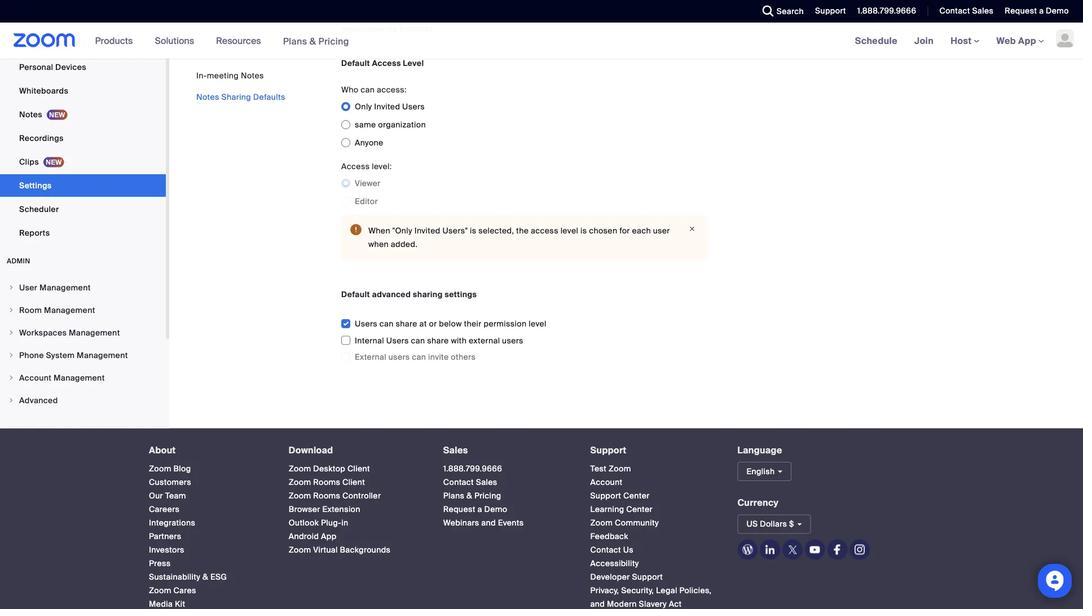 Task type: locate. For each thing, give the bounding box(es) containing it.
1.888.799.9666 down sales link
[[444, 464, 503, 474]]

chosen
[[590, 225, 618, 236]]

0 vertical spatial access
[[372, 58, 401, 68]]

who can access: option group
[[342, 98, 709, 152]]

browser
[[289, 504, 321, 515]]

1 horizontal spatial share
[[428, 336, 449, 346]]

our team link
[[149, 491, 186, 501]]

notes sharing defaults up default access level
[[342, 23, 433, 34]]

2 vertical spatial sales
[[476, 477, 498, 488]]

devices
[[55, 62, 86, 72]]

with
[[451, 336, 467, 346]]

level right permission
[[529, 319, 547, 329]]

0 vertical spatial app
[[1019, 35, 1037, 47]]

1 right image from the top
[[8, 330, 15, 337]]

1 phone from the top
[[19, 15, 44, 25]]

users down permission
[[503, 336, 524, 346]]

request a demo link
[[997, 0, 1084, 23], [1006, 6, 1070, 16], [444, 504, 508, 515]]

1 right image from the top
[[8, 285, 15, 291]]

can up "only"
[[361, 84, 375, 95]]

personal inside personal devices 'link'
[[19, 62, 53, 72]]

users up "internal" on the left of the page
[[355, 319, 378, 329]]

access:
[[377, 84, 407, 95]]

controller
[[343, 491, 381, 501]]

host
[[951, 35, 975, 47]]

users inside the "who can access:" option group
[[403, 101, 425, 112]]

0 vertical spatial defaults
[[400, 23, 433, 34]]

0 horizontal spatial defaults
[[253, 92, 285, 102]]

0 vertical spatial 1.888.799.9666
[[858, 6, 917, 16]]

sharing
[[367, 23, 398, 34], [222, 92, 251, 102]]

user management menu item
[[0, 277, 166, 299]]

search button
[[755, 0, 807, 23]]

invited down access:
[[374, 101, 400, 112]]

support
[[816, 6, 847, 16], [591, 444, 627, 456], [591, 491, 622, 501], [633, 572, 663, 583]]

plans up webinars on the bottom of page
[[444, 491, 465, 501]]

currency
[[738, 497, 779, 509]]

defaults up the level
[[400, 23, 433, 34]]

2 phone from the top
[[19, 350, 44, 361]]

level inside when "only invited users" is selected, the access level is chosen for each user when added.
[[561, 225, 579, 236]]

pricing inside product information navigation
[[319, 35, 349, 47]]

1 vertical spatial plans
[[444, 491, 465, 501]]

1 horizontal spatial contact
[[591, 545, 622, 555]]

advanced
[[372, 289, 411, 300]]

1 vertical spatial 1.888.799.9666
[[444, 464, 503, 474]]

phone
[[19, 15, 44, 25], [19, 350, 44, 361]]

0 horizontal spatial share
[[396, 319, 418, 329]]

access level:
[[342, 161, 392, 172]]

1 vertical spatial right image
[[8, 307, 15, 314]]

users can share at or below their permission level
[[355, 319, 547, 329]]

3 right image from the top
[[8, 375, 15, 382]]

a
[[1040, 6, 1045, 16], [478, 504, 483, 515]]

zoom virtual backgrounds link
[[289, 545, 391, 555]]

notes up the notes sharing defaults link
[[241, 70, 264, 81]]

outlook plug-in link
[[289, 518, 349, 528]]

media
[[149, 599, 173, 610]]

pricing up webinars and events "link"
[[475, 491, 502, 501]]

0 horizontal spatial level
[[529, 319, 547, 329]]

level for permission
[[529, 319, 547, 329]]

1.888.799.9666 button up 'schedule'
[[850, 0, 920, 23]]

1 horizontal spatial sharing
[[367, 23, 398, 34]]

1 horizontal spatial pricing
[[475, 491, 502, 501]]

personal up whiteboards
[[19, 62, 53, 72]]

right image inside the user management menu item
[[8, 285, 15, 291]]

phone up zoom logo
[[19, 15, 44, 25]]

external users can invite others
[[355, 352, 476, 363]]

1 horizontal spatial app
[[1019, 35, 1037, 47]]

sustainability & esg link
[[149, 572, 227, 583]]

right image left user at the left top of the page
[[8, 285, 15, 291]]

1 horizontal spatial level
[[561, 225, 579, 236]]

and inside 1.888.799.9666 contact sales plans & pricing request a demo webinars and events
[[482, 518, 496, 528]]

notes up recordings
[[19, 109, 42, 120]]

admin
[[7, 257, 30, 266]]

default advanced sharing settings
[[342, 289, 477, 300]]

right image inside "phone system management" menu item
[[8, 352, 15, 359]]

same organization
[[355, 119, 426, 130]]

right image inside room management menu item
[[8, 307, 15, 314]]

search
[[777, 6, 805, 16]]

default left advanced
[[342, 289, 370, 300]]

level
[[561, 225, 579, 236], [529, 319, 547, 329]]

0 vertical spatial sales
[[973, 6, 994, 16]]

1 horizontal spatial 1.888.799.9666
[[858, 6, 917, 16]]

1 vertical spatial default
[[342, 289, 370, 300]]

0 vertical spatial pricing
[[319, 35, 349, 47]]

contact up host
[[940, 6, 971, 16]]

1.888.799.9666 inside button
[[858, 6, 917, 16]]

0 horizontal spatial 1.888.799.9666
[[444, 464, 503, 474]]

0 horizontal spatial account
[[19, 373, 52, 384]]

1 vertical spatial client
[[343, 477, 365, 488]]

center up community
[[627, 504, 653, 515]]

us dollars $
[[747, 519, 795, 530]]

account inside menu item
[[19, 373, 52, 384]]

cares
[[174, 586, 196, 596]]

press
[[149, 559, 171, 569]]

a up "web app" dropdown button
[[1040, 6, 1045, 16]]

2 default from the top
[[342, 289, 370, 300]]

0 horizontal spatial notes sharing defaults
[[196, 92, 285, 102]]

1 vertical spatial users
[[389, 352, 410, 363]]

0 horizontal spatial is
[[470, 225, 477, 236]]

users up external users can invite others
[[387, 336, 409, 346]]

support right search
[[816, 6, 847, 16]]

0 horizontal spatial demo
[[485, 504, 508, 515]]

sharing
[[413, 289, 443, 300]]

sharing down in-meeting notes
[[222, 92, 251, 102]]

2 vertical spatial contact
[[591, 545, 622, 555]]

right image for room management
[[8, 307, 15, 314]]

users up organization
[[403, 101, 425, 112]]

app down plug-
[[321, 531, 337, 542]]

personal contacts link
[[0, 32, 166, 55]]

1 horizontal spatial invited
[[415, 225, 441, 236]]

account inside test zoom account support center learning center zoom community feedback contact us accessibility developer support privacy, security, legal policies, and modern slavery ac
[[591, 477, 623, 488]]

users right external
[[389, 352, 410, 363]]

1 horizontal spatial account
[[591, 477, 623, 488]]

sales up the 1.888.799.9666 link
[[444, 444, 468, 456]]

account down test zoom link
[[591, 477, 623, 488]]

share left the at
[[396, 319, 418, 329]]

contact inside 1.888.799.9666 contact sales plans & pricing request a demo webinars and events
[[444, 477, 474, 488]]

notes sharing defaults down in-meeting notes
[[196, 92, 285, 102]]

2 right image from the top
[[8, 352, 15, 359]]

1 horizontal spatial is
[[581, 225, 587, 236]]

1 vertical spatial and
[[591, 599, 605, 610]]

rooms down desktop
[[313, 477, 341, 488]]

2 is from the left
[[581, 225, 587, 236]]

demo up webinars and events "link"
[[485, 504, 508, 515]]

support up the security, on the right bottom of the page
[[633, 572, 663, 583]]

and down privacy,
[[591, 599, 605, 610]]

management up room management
[[40, 283, 91, 293]]

customers link
[[149, 477, 191, 488]]

app inside zoom desktop client zoom rooms client zoom rooms controller browser extension outlook plug-in android app zoom virtual backgrounds
[[321, 531, 337, 542]]

right image inside "workspaces management" menu item
[[8, 330, 15, 337]]

2 horizontal spatial sales
[[973, 6, 994, 16]]

demo inside 1.888.799.9666 contact sales plans & pricing request a demo webinars and events
[[485, 504, 508, 515]]

1 vertical spatial contact
[[444, 477, 474, 488]]

1 vertical spatial rooms
[[313, 491, 341, 501]]

english button
[[738, 462, 792, 482]]

warning image
[[351, 224, 362, 235]]

privacy, security, legal policies, and modern slavery ac link
[[591, 586, 712, 610]]

banner
[[0, 23, 1084, 60]]

default up who
[[342, 58, 370, 68]]

0 horizontal spatial &
[[203, 572, 208, 583]]

settings
[[19, 181, 52, 191]]

1.888.799.9666 inside 1.888.799.9666 contact sales plans & pricing request a demo webinars and events
[[444, 464, 503, 474]]

access up viewer
[[342, 161, 370, 172]]

english
[[747, 467, 775, 477]]

defaults down in-meeting notes
[[253, 92, 285, 102]]

0 vertical spatial rooms
[[313, 477, 341, 488]]

request inside 1.888.799.9666 contact sales plans & pricing request a demo webinars and events
[[444, 504, 476, 515]]

is right users"
[[470, 225, 477, 236]]

support link
[[807, 0, 850, 23], [816, 6, 847, 16], [591, 444, 627, 456]]

0 horizontal spatial plans
[[283, 35, 307, 47]]

1 vertical spatial sales
[[444, 444, 468, 456]]

center up learning center link
[[624, 491, 650, 501]]

1 vertical spatial level
[[529, 319, 547, 329]]

0 vertical spatial phone
[[19, 15, 44, 25]]

outlook
[[289, 518, 319, 528]]

user management
[[19, 283, 91, 293]]

0 vertical spatial right image
[[8, 285, 15, 291]]

demo up the profile picture
[[1047, 6, 1070, 16]]

users
[[503, 336, 524, 346], [389, 352, 410, 363]]

or
[[429, 319, 437, 329]]

right image for phone
[[8, 352, 15, 359]]

notes sharing defaults element
[[335, 20, 1054, 379]]

community
[[615, 518, 659, 528]]

when "only invited users" is selected, the access level is chosen for each user when added. alert
[[342, 215, 709, 260]]

sales up "host" dropdown button
[[973, 6, 994, 16]]

sharing up default access level
[[367, 23, 398, 34]]

1 vertical spatial sharing
[[222, 92, 251, 102]]

0 vertical spatial invited
[[374, 101, 400, 112]]

pricing inside 1.888.799.9666 contact sales plans & pricing request a demo webinars and events
[[475, 491, 502, 501]]

share up invite
[[428, 336, 449, 346]]

workspaces management menu item
[[0, 323, 166, 344]]

phone inside personal menu "menu"
[[19, 15, 44, 25]]

personal inside personal contacts link
[[19, 38, 53, 49]]

solutions button
[[155, 23, 199, 59]]

contact down the 1.888.799.9666 link
[[444, 477, 474, 488]]

notes sharing defaults
[[342, 23, 433, 34], [196, 92, 285, 102]]

contacts
[[55, 38, 91, 49]]

management down room management menu item
[[69, 328, 120, 338]]

phone down workspaces
[[19, 350, 44, 361]]

0 horizontal spatial request
[[444, 504, 476, 515]]

management down "phone system management" menu item
[[54, 373, 105, 384]]

management up workspaces management
[[44, 305, 95, 316]]

banner containing products
[[0, 23, 1084, 60]]

right image left system
[[8, 352, 15, 359]]

can left invite
[[412, 352, 426, 363]]

us
[[747, 519, 759, 530]]

1 horizontal spatial &
[[310, 35, 316, 47]]

0 horizontal spatial users
[[389, 352, 410, 363]]

contact down feedback button
[[591, 545, 622, 555]]

contact sales
[[940, 6, 994, 16]]

0 horizontal spatial pricing
[[319, 35, 349, 47]]

scheduler
[[19, 204, 59, 215]]

can up "internal" on the left of the page
[[380, 319, 394, 329]]

0 horizontal spatial and
[[482, 518, 496, 528]]

demo
[[1047, 6, 1070, 16], [485, 504, 508, 515]]

phone system management
[[19, 350, 128, 361]]

notes inside "link"
[[19, 109, 42, 120]]

only
[[355, 101, 372, 112]]

right image left workspaces
[[8, 330, 15, 337]]

right image left the account management
[[8, 375, 15, 382]]

0 horizontal spatial invited
[[374, 101, 400, 112]]

1.888.799.9666 button up schedule link
[[858, 6, 917, 16]]

defaults inside notes sharing defaults element
[[400, 23, 433, 34]]

1 personal from the top
[[19, 38, 53, 49]]

is
[[470, 225, 477, 236], [581, 225, 587, 236]]

0 vertical spatial users
[[503, 336, 524, 346]]

sustainability
[[149, 572, 201, 583]]

right image
[[8, 330, 15, 337], [8, 352, 15, 359], [8, 375, 15, 382], [8, 398, 15, 404]]

2 personal from the top
[[19, 62, 53, 72]]

2 horizontal spatial &
[[467, 491, 473, 501]]

2 rooms from the top
[[313, 491, 341, 501]]

invited right ""only"
[[415, 225, 441, 236]]

app right web
[[1019, 35, 1037, 47]]

0 horizontal spatial a
[[478, 504, 483, 515]]

level right access
[[561, 225, 579, 236]]

1 vertical spatial a
[[478, 504, 483, 515]]

right image
[[8, 285, 15, 291], [8, 307, 15, 314]]

contact
[[940, 6, 971, 16], [444, 477, 474, 488], [591, 545, 622, 555]]

0 horizontal spatial contact
[[444, 477, 474, 488]]

0 vertical spatial a
[[1040, 6, 1045, 16]]

0 vertical spatial notes sharing defaults
[[342, 23, 433, 34]]

request up webinars on the bottom of page
[[444, 504, 476, 515]]

test zoom account support center learning center zoom community feedback contact us accessibility developer support privacy, security, legal policies, and modern slavery ac
[[591, 464, 712, 610]]

0 vertical spatial default
[[342, 58, 370, 68]]

management for room management
[[44, 305, 95, 316]]

1 horizontal spatial defaults
[[400, 23, 433, 34]]

notes up "plans & pricing"
[[342, 23, 365, 34]]

phone inside menu item
[[19, 350, 44, 361]]

is left chosen
[[581, 225, 587, 236]]

0 horizontal spatial sharing
[[222, 92, 251, 102]]

web app
[[997, 35, 1037, 47]]

right image left room
[[8, 307, 15, 314]]

kit
[[175, 599, 185, 610]]

rooms down zoom rooms client link
[[313, 491, 341, 501]]

clips link
[[0, 151, 166, 173]]

personal up personal devices
[[19, 38, 53, 49]]

who can access:
[[342, 84, 407, 95]]

1 vertical spatial pricing
[[475, 491, 502, 501]]

1 vertical spatial invited
[[415, 225, 441, 236]]

personal devices link
[[0, 56, 166, 79]]

1 vertical spatial demo
[[485, 504, 508, 515]]

learning
[[591, 504, 625, 515]]

sales inside 1.888.799.9666 contact sales plans & pricing request a demo webinars and events
[[476, 477, 498, 488]]

0 vertical spatial account
[[19, 373, 52, 384]]

added.
[[391, 239, 418, 249]]

client
[[348, 464, 370, 474], [343, 477, 365, 488]]

0 vertical spatial and
[[482, 518, 496, 528]]

default
[[342, 58, 370, 68], [342, 289, 370, 300]]

0 horizontal spatial access
[[342, 161, 370, 172]]

0 vertical spatial level
[[561, 225, 579, 236]]

right image for user management
[[8, 285, 15, 291]]

1 vertical spatial share
[[428, 336, 449, 346]]

partners
[[149, 531, 181, 542]]

1 horizontal spatial and
[[591, 599, 605, 610]]

join
[[915, 35, 934, 47]]

sales
[[973, 6, 994, 16], [444, 444, 468, 456], [476, 477, 498, 488]]

profile picture image
[[1057, 29, 1075, 47]]

investors link
[[149, 545, 185, 555]]

for
[[620, 225, 630, 236]]

1 vertical spatial &
[[467, 491, 473, 501]]

0 vertical spatial plans
[[283, 35, 307, 47]]

management for user management
[[40, 283, 91, 293]]

right image inside account management menu item
[[8, 375, 15, 382]]

1 horizontal spatial plans
[[444, 491, 465, 501]]

menu bar
[[196, 70, 285, 103]]

1 default from the top
[[342, 58, 370, 68]]

and left events
[[482, 518, 496, 528]]

account up advanced
[[19, 373, 52, 384]]

privacy,
[[591, 586, 620, 596]]

products button
[[95, 23, 138, 59]]

1 vertical spatial phone
[[19, 350, 44, 361]]

sales down the 1.888.799.9666 link
[[476, 477, 498, 488]]

0 vertical spatial demo
[[1047, 6, 1070, 16]]

1 horizontal spatial demo
[[1047, 6, 1070, 16]]

contact sales link
[[932, 0, 997, 23], [940, 6, 994, 16], [444, 477, 498, 488]]

notes down in- on the left top of the page
[[196, 92, 220, 102]]

1 vertical spatial request
[[444, 504, 476, 515]]

access left the level
[[372, 58, 401, 68]]

0 vertical spatial personal
[[19, 38, 53, 49]]

zoom logo image
[[14, 33, 75, 47]]

right image left advanced
[[8, 398, 15, 404]]

management for workspaces management
[[69, 328, 120, 338]]

2 vertical spatial &
[[203, 572, 208, 583]]

4 right image from the top
[[8, 398, 15, 404]]

download link
[[289, 444, 333, 456]]

1 horizontal spatial sales
[[476, 477, 498, 488]]

access level: option group
[[342, 174, 709, 210]]

account management
[[19, 373, 105, 384]]

level:
[[372, 161, 392, 172]]

a up webinars and events "link"
[[478, 504, 483, 515]]

0 vertical spatial &
[[310, 35, 316, 47]]

pricing up who
[[319, 35, 349, 47]]

plans right the resources dropdown button
[[283, 35, 307, 47]]

0 vertical spatial request
[[1006, 6, 1038, 16]]

0 horizontal spatial app
[[321, 531, 337, 542]]

2 right image from the top
[[8, 307, 15, 314]]

0 vertical spatial users
[[403, 101, 425, 112]]

request up "web app" dropdown button
[[1006, 6, 1038, 16]]

1.888.799.9666 up schedule link
[[858, 6, 917, 16]]

app inside meetings navigation
[[1019, 35, 1037, 47]]

developer
[[591, 572, 630, 583]]

1 horizontal spatial request
[[1006, 6, 1038, 16]]



Task type: vqa. For each thing, say whether or not it's contained in the screenshot.
and inside the Test Zoom Account Support Center Learning Center Zoom Community Feedback Contact Us Accessibility Developer Support Privacy, Security, Legal Policies, and Modern Slavery Ac
yes



Task type: describe. For each thing, give the bounding box(es) containing it.
internal
[[355, 336, 385, 346]]

download
[[289, 444, 333, 456]]

1 vertical spatial notes sharing defaults
[[196, 92, 285, 102]]

workspaces
[[19, 328, 67, 338]]

management down "workspaces management" menu item
[[77, 350, 128, 361]]

us dollars $ button
[[738, 515, 812, 534]]

0 vertical spatial share
[[396, 319, 418, 329]]

android
[[289, 531, 319, 542]]

below
[[439, 319, 462, 329]]

right image for workspaces
[[8, 330, 15, 337]]

reports
[[19, 228, 50, 238]]

personal for personal contacts
[[19, 38, 53, 49]]

in-meeting notes
[[196, 70, 264, 81]]

1.888.799.9666 for 1.888.799.9666 contact sales plans & pricing request a demo webinars and events
[[444, 464, 503, 474]]

android app link
[[289, 531, 337, 542]]

& inside zoom blog customers our team careers integrations partners investors press sustainability & esg zoom cares media kit
[[203, 572, 208, 583]]

developer support link
[[591, 572, 663, 583]]

1 rooms from the top
[[313, 477, 341, 488]]

team
[[165, 491, 186, 501]]

careers link
[[149, 504, 180, 515]]

1 horizontal spatial notes sharing defaults
[[342, 23, 433, 34]]

settings link
[[0, 175, 166, 197]]

system
[[46, 350, 75, 361]]

1 vertical spatial access
[[342, 161, 370, 172]]

virtual
[[313, 545, 338, 555]]

advanced
[[19, 396, 58, 406]]

1.888.799.9666 for 1.888.799.9666
[[858, 6, 917, 16]]

host button
[[951, 35, 980, 47]]

phone link
[[0, 9, 166, 31]]

dollars
[[761, 519, 788, 530]]

plans inside 1.888.799.9666 contact sales plans & pricing request a demo webinars and events
[[444, 491, 465, 501]]

and inside test zoom account support center learning center zoom community feedback contact us accessibility developer support privacy, security, legal policies, and modern slavery ac
[[591, 599, 605, 610]]

advanced menu item
[[0, 390, 166, 412]]

zoom blog customers our team careers integrations partners investors press sustainability & esg zoom cares media kit
[[149, 464, 227, 610]]

in-
[[196, 70, 207, 81]]

schedule
[[856, 35, 898, 47]]

1 horizontal spatial users
[[503, 336, 524, 346]]

personal for personal devices
[[19, 62, 53, 72]]

schedule link
[[847, 23, 907, 59]]

user
[[19, 283, 37, 293]]

anyone
[[355, 137, 384, 148]]

can up external users can invite others
[[411, 336, 425, 346]]

slavery
[[639, 599, 667, 610]]

viewer
[[355, 178, 381, 188]]

users"
[[443, 225, 468, 236]]

personal devices
[[19, 62, 86, 72]]

0 vertical spatial client
[[348, 464, 370, 474]]

2 horizontal spatial contact
[[940, 6, 971, 16]]

whiteboards link
[[0, 80, 166, 102]]

default for default advanced sharing settings
[[342, 289, 370, 300]]

desktop
[[313, 464, 346, 474]]

partners link
[[149, 531, 181, 542]]

close image
[[686, 224, 700, 234]]

recordings
[[19, 133, 64, 144]]

1 horizontal spatial access
[[372, 58, 401, 68]]

a inside 1.888.799.9666 contact sales plans & pricing request a demo webinars and events
[[478, 504, 483, 515]]

zoom cares link
[[149, 586, 196, 596]]

phone for phone
[[19, 15, 44, 25]]

blog
[[174, 464, 191, 474]]

each
[[633, 225, 651, 236]]

personal contacts
[[19, 38, 91, 49]]

zoom community link
[[591, 518, 659, 528]]

1.888.799.9666 link
[[444, 464, 503, 474]]

1 vertical spatial defaults
[[253, 92, 285, 102]]

1 is from the left
[[470, 225, 477, 236]]

phone system management menu item
[[0, 345, 166, 367]]

0 vertical spatial sharing
[[367, 23, 398, 34]]

request a demo
[[1006, 6, 1070, 16]]

at
[[420, 319, 427, 329]]

clips
[[19, 157, 39, 167]]

room management menu item
[[0, 300, 166, 321]]

2 vertical spatial users
[[387, 336, 409, 346]]

management for account management
[[54, 373, 105, 384]]

permission
[[484, 319, 527, 329]]

integrations link
[[149, 518, 195, 528]]

support up test zoom link
[[591, 444, 627, 456]]

external
[[469, 336, 500, 346]]

plans inside product information navigation
[[283, 35, 307, 47]]

product information navigation
[[87, 23, 358, 60]]

zoom desktop client zoom rooms client zoom rooms controller browser extension outlook plug-in android app zoom virtual backgrounds
[[289, 464, 391, 555]]

admin menu menu
[[0, 277, 166, 413]]

support center link
[[591, 491, 650, 501]]

contact us link
[[591, 545, 634, 555]]

right image inside advanced menu item
[[8, 398, 15, 404]]

"only
[[393, 225, 413, 236]]

& inside product information navigation
[[310, 35, 316, 47]]

& inside 1.888.799.9666 contact sales plans & pricing request a demo webinars and events
[[467, 491, 473, 501]]

menu bar containing in-meeting notes
[[196, 70, 285, 103]]

careers
[[149, 504, 180, 515]]

products
[[95, 35, 133, 47]]

notes sharing defaults link
[[196, 92, 285, 102]]

only invited users
[[355, 101, 425, 112]]

invited inside when "only invited users" is selected, the access level is chosen for each user when added.
[[415, 225, 441, 236]]

level
[[403, 58, 424, 68]]

zoom blog link
[[149, 464, 191, 474]]

feedback button
[[591, 531, 629, 542]]

1 vertical spatial center
[[627, 504, 653, 515]]

in
[[342, 518, 349, 528]]

default for default access level
[[342, 58, 370, 68]]

support down account link
[[591, 491, 622, 501]]

zoom rooms controller link
[[289, 491, 381, 501]]

webinars
[[444, 518, 480, 528]]

the
[[517, 225, 529, 236]]

phone for phone system management
[[19, 350, 44, 361]]

modern
[[607, 599, 637, 610]]

right image for account
[[8, 375, 15, 382]]

default access level
[[342, 58, 424, 68]]

contact inside test zoom account support center learning center zoom community feedback contact us accessibility developer support privacy, security, legal policies, and modern slavery ac
[[591, 545, 622, 555]]

account management menu item
[[0, 368, 166, 389]]

about
[[149, 444, 176, 456]]

events
[[498, 518, 524, 528]]

integrations
[[149, 518, 195, 528]]

0 vertical spatial center
[[624, 491, 650, 501]]

legal
[[657, 586, 678, 596]]

customers
[[149, 477, 191, 488]]

level for access
[[561, 225, 579, 236]]

backgrounds
[[340, 545, 391, 555]]

1 vertical spatial users
[[355, 319, 378, 329]]

meeting
[[207, 70, 239, 81]]

same
[[355, 119, 376, 130]]

notes link
[[0, 103, 166, 126]]

accessibility
[[591, 559, 639, 569]]

0 horizontal spatial sales
[[444, 444, 468, 456]]

invite
[[429, 352, 449, 363]]

learning center link
[[591, 504, 653, 515]]

workspaces management
[[19, 328, 120, 338]]

personal menu menu
[[0, 0, 166, 246]]

access
[[531, 225, 559, 236]]

1.888.799.9666 contact sales plans & pricing request a demo webinars and events
[[444, 464, 524, 528]]

invited inside the "who can access:" option group
[[374, 101, 400, 112]]

meetings navigation
[[847, 23, 1084, 60]]



